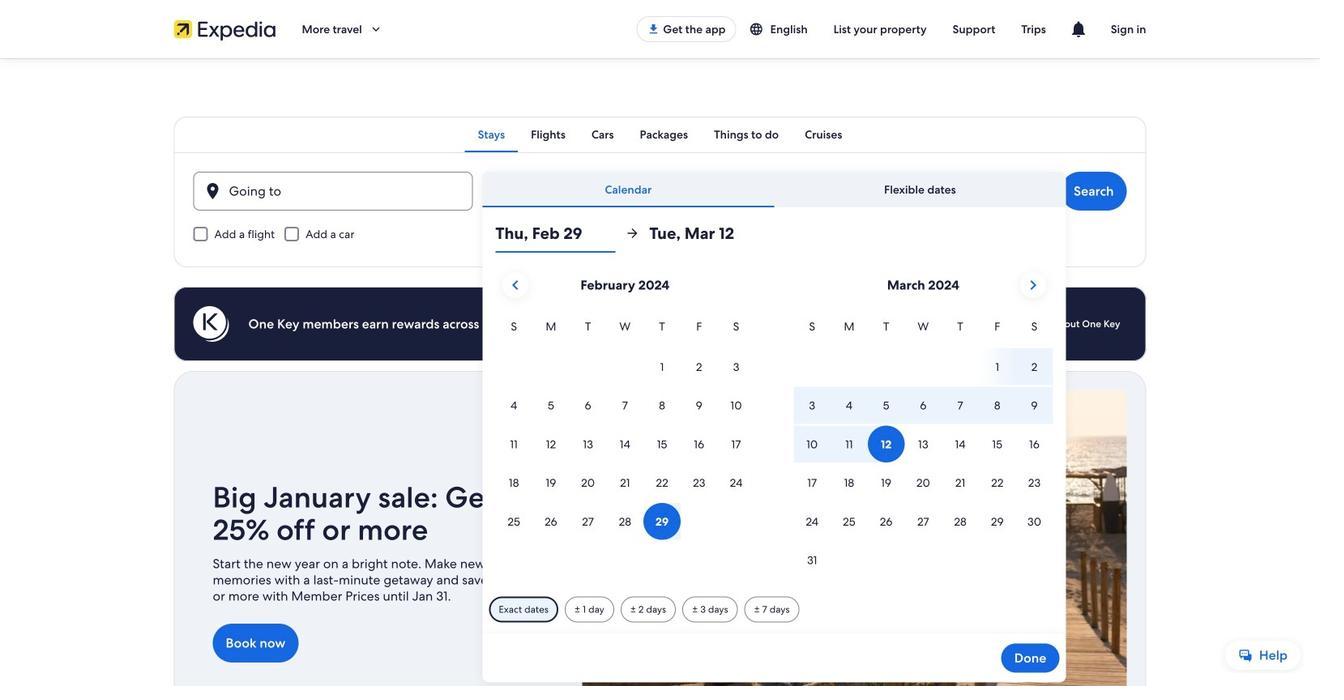 Task type: vqa. For each thing, say whether or not it's contained in the screenshot.
today element
no



Task type: describe. For each thing, give the bounding box(es) containing it.
more travel image
[[369, 22, 383, 36]]

previous month image
[[506, 276, 525, 295]]

1 vertical spatial tab list
[[482, 172, 1066, 207]]

next month image
[[1023, 276, 1043, 295]]



Task type: locate. For each thing, give the bounding box(es) containing it.
main content
[[0, 58, 1320, 686]]

small image
[[749, 22, 770, 36]]

0 vertical spatial tab list
[[174, 117, 1146, 152]]

tab list
[[174, 117, 1146, 152], [482, 172, 1066, 207]]

march 2024 element
[[794, 318, 1053, 581]]

expedia logo image
[[174, 18, 276, 41]]

download the app button image
[[647, 23, 660, 36]]

february 2024 element
[[495, 318, 755, 542]]

communication center icon image
[[1069, 19, 1088, 39]]

directional image
[[625, 226, 640, 241]]

application
[[495, 266, 1053, 581]]



